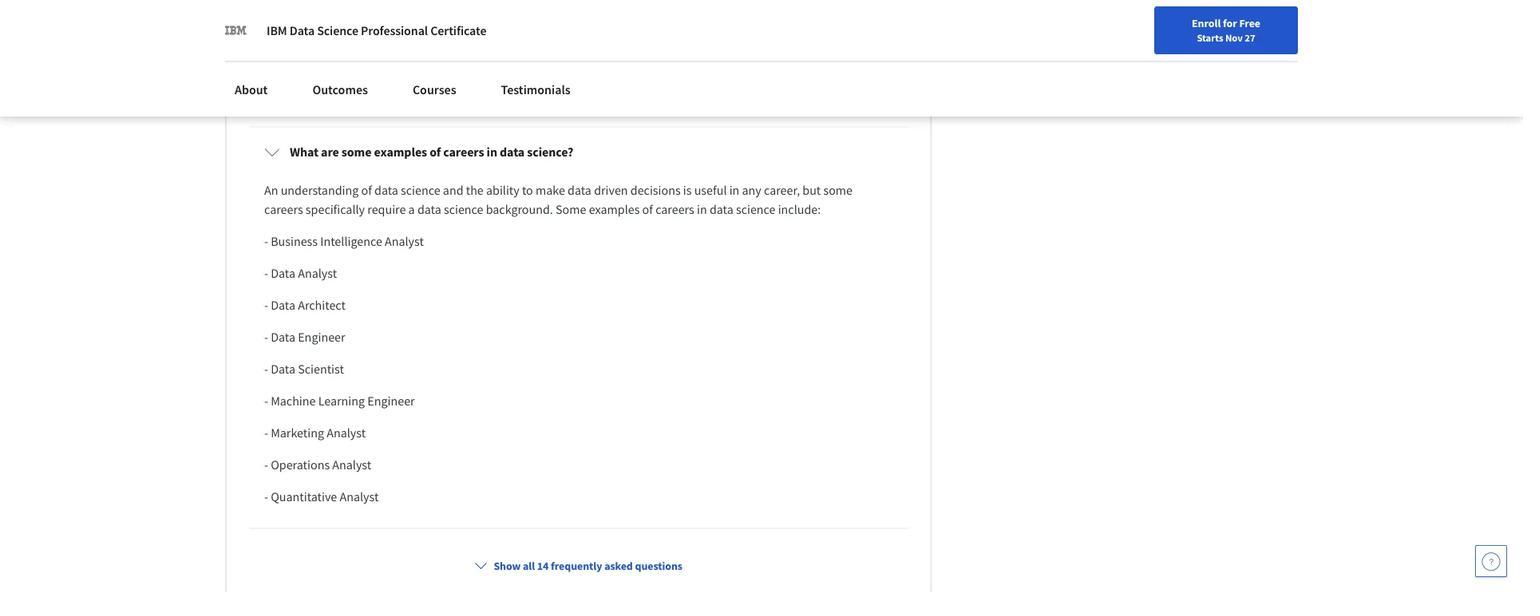 Task type: vqa. For each thing, say whether or not it's contained in the screenshot.
the right Engineer
yes



Task type: locate. For each thing, give the bounding box(es) containing it.
include:
[[778, 202, 821, 218]]

what inside what are some examples of careers in data science? 'dropdown button'
[[290, 144, 319, 160]]

of down stories
[[869, 68, 880, 84]]

- up - data architect
[[264, 265, 268, 281]]

outcomes
[[312, 81, 368, 97]]

analyst
[[385, 233, 424, 249], [298, 265, 337, 281], [327, 425, 366, 441], [332, 457, 371, 473], [340, 489, 379, 505]]

data down business
[[271, 265, 295, 281]]

1 vertical spatial what
[[290, 144, 319, 160]]

use
[[707, 49, 726, 65]]

careers
[[443, 144, 484, 160], [264, 202, 303, 218], [656, 202, 694, 218]]

decisions
[[631, 182, 681, 198]]

professional down 'business'
[[287, 87, 352, 103]]

require
[[367, 202, 406, 218]]

1 horizontal spatial the
[[466, 182, 484, 198]]

to inside an understanding of data science and the ability to make data driven decisions is useful in any career, but some careers specifically require a data science background. some examples of careers in data science include:
[[522, 182, 533, 198]]

to up this
[[264, 68, 275, 84]]

in up ability
[[487, 144, 497, 160]]

examples inside 'dropdown button'
[[374, 144, 427, 160]]

0 vertical spatial to
[[755, 49, 766, 65]]

0 vertical spatial some
[[342, 144, 372, 160]]

show all 14 frequently asked questions
[[494, 558, 683, 573]]

engineer
[[298, 329, 345, 345], [368, 393, 415, 409]]

courses
[[413, 81, 456, 97]]

to up 'background.'
[[522, 182, 533, 198]]

find your new career
[[1080, 18, 1180, 33]]

learning
[[318, 393, 365, 409]]

1 horizontal spatial professional
[[361, 22, 428, 38]]

about
[[235, 81, 268, 97]]

1 horizontal spatial science?
[[527, 144, 574, 160]]

6 - from the top
[[264, 393, 268, 409]]

0 vertical spatial what
[[290, 11, 319, 27]]

- data scientist
[[264, 361, 344, 377]]

data up some
[[568, 182, 592, 198]]

science
[[291, 49, 331, 65], [574, 68, 614, 84], [401, 182, 440, 198], [444, 202, 483, 218], [736, 202, 776, 218]]

- for - marketing analyst
[[264, 425, 268, 441]]

examples up a
[[374, 144, 427, 160]]

- left machine
[[264, 393, 268, 409]]

analyst for - operations analyst
[[332, 457, 371, 473]]

0 horizontal spatial scientists
[[655, 49, 705, 65]]

4 - from the top
[[264, 329, 268, 345]]

inform
[[278, 68, 314, 84]]

what for what are some examples of careers in data science?
[[290, 144, 319, 160]]

1 vertical spatial examples
[[589, 202, 640, 218]]

english
[[1217, 18, 1256, 34]]

data up machine
[[271, 361, 295, 377]]

0 vertical spatial science?
[[360, 11, 406, 27]]

- data architect
[[264, 297, 346, 313]]

of right process
[[408, 49, 419, 65]]

- data engineer
[[264, 329, 345, 345]]

scientists left use
[[655, 49, 705, 65]]

engineer down the architect
[[298, 329, 345, 345]]

the left first
[[788, 68, 805, 84]]

0 horizontal spatial what
[[519, 68, 545, 84]]

course
[[831, 68, 867, 84]]

2 vertical spatial to
[[522, 182, 533, 198]]

data down useful
[[710, 202, 734, 218]]

scientists
[[655, 49, 705, 65], [706, 68, 756, 84]]

3 - from the top
[[264, 297, 268, 313]]

data right use
[[729, 49, 752, 65]]

- data analyst
[[264, 265, 337, 281]]

data inside what are some examples of careers in data science? 'dropdown button'
[[500, 144, 525, 160]]

data up ability
[[500, 144, 525, 160]]

0 horizontal spatial professional
[[287, 87, 352, 103]]

2 horizontal spatial and
[[627, 68, 648, 84]]

0 horizontal spatial examples
[[374, 144, 427, 160]]

- up - data scientist
[[264, 329, 268, 345]]

do
[[758, 68, 773, 84]]

1 vertical spatial professional
[[287, 87, 352, 103]]

science up inform
[[291, 49, 331, 65]]

1 horizontal spatial what
[[651, 68, 677, 84]]

analyst up - quantitative analyst
[[332, 457, 371, 473]]

certificate
[[430, 22, 487, 38]]

"what
[[416, 87, 449, 103]]

0 vertical spatial and
[[522, 49, 542, 65]]

to
[[755, 49, 766, 65], [264, 68, 275, 84], [522, 182, 533, 198]]

what
[[519, 68, 545, 84], [651, 68, 677, 84]]

is left useful
[[683, 182, 692, 198]]

data inside what is data science? dropdown button
[[333, 11, 357, 27]]

the left ability
[[466, 182, 484, 198]]

the inside an understanding of data science and the ability to make data driven decisions is useful in any career, but some careers specifically require a data science background. some examples of careers in data science include:
[[466, 182, 484, 198]]

9 - from the top
[[264, 489, 268, 505]]

in inside "data science is the process of collecting, storing, and analyzing data. data scientists use data to tell compelling stories to inform business decisions. learn more about what data science is and what data scientists do in the first course of this professional certificate, "what is data science?""
[[775, 68, 785, 84]]

some right the but
[[824, 182, 853, 198]]

analyst down - operations analyst
[[340, 489, 379, 505]]

0 horizontal spatial the
[[345, 49, 362, 65]]

enroll for free starts nov 27
[[1192, 16, 1261, 44]]

data
[[290, 22, 315, 38], [264, 49, 289, 65], [628, 49, 653, 65], [462, 87, 487, 103], [271, 265, 295, 281], [271, 297, 295, 313], [271, 329, 295, 345], [271, 361, 295, 377]]

careers down the "what
[[443, 144, 484, 160]]

2 what from the left
[[651, 68, 677, 84]]

about link
[[225, 72, 277, 107]]

data up 'business'
[[333, 11, 357, 27]]

- down - data analyst
[[264, 297, 268, 313]]

what inside what is data science? dropdown button
[[290, 11, 319, 27]]

understanding
[[281, 182, 359, 198]]

1 vertical spatial science?
[[527, 144, 574, 160]]

some inside 'dropdown button'
[[342, 144, 372, 160]]

intelligence
[[320, 233, 382, 249]]

help center image
[[1482, 552, 1501, 571]]

careers down an
[[264, 202, 303, 218]]

1 vertical spatial some
[[824, 182, 853, 198]]

what
[[290, 11, 319, 27], [290, 144, 319, 160]]

-
[[264, 233, 268, 249], [264, 265, 268, 281], [264, 297, 268, 313], [264, 329, 268, 345], [264, 361, 268, 377], [264, 393, 268, 409], [264, 425, 268, 441], [264, 457, 268, 473], [264, 489, 268, 505]]

science down any
[[736, 202, 776, 218]]

0 vertical spatial professional
[[361, 22, 428, 38]]

2 vertical spatial the
[[466, 182, 484, 198]]

science? inside 'dropdown button'
[[527, 144, 574, 160]]

1 what from the top
[[290, 11, 319, 27]]

analyst down learning
[[327, 425, 366, 441]]

what right ibm
[[290, 11, 319, 27]]

1 horizontal spatial careers
[[443, 144, 484, 160]]

is
[[321, 11, 330, 27], [334, 49, 342, 65], [616, 68, 625, 84], [451, 87, 460, 103], [683, 182, 692, 198]]

is down data.
[[616, 68, 625, 84]]

driven
[[594, 182, 628, 198]]

scientist
[[298, 361, 344, 377]]

professional
[[361, 22, 428, 38], [287, 87, 352, 103]]

science up a
[[401, 182, 440, 198]]

in left any
[[729, 182, 740, 198]]

0 vertical spatial the
[[345, 49, 362, 65]]

1 horizontal spatial examples
[[589, 202, 640, 218]]

data down ibm
[[264, 49, 289, 65]]

careers down decisions
[[656, 202, 694, 218]]

0 vertical spatial examples
[[374, 144, 427, 160]]

0 horizontal spatial some
[[342, 144, 372, 160]]

2 horizontal spatial to
[[755, 49, 766, 65]]

data
[[333, 11, 357, 27], [729, 49, 752, 65], [548, 68, 572, 84], [680, 68, 704, 84], [500, 144, 525, 160], [375, 182, 398, 198], [568, 182, 592, 198], [417, 202, 441, 218], [710, 202, 734, 218]]

analyst for - data analyst
[[298, 265, 337, 281]]

1 horizontal spatial to
[[522, 182, 533, 198]]

some right are
[[342, 144, 372, 160]]

0 vertical spatial scientists
[[655, 49, 705, 65]]

2 vertical spatial and
[[443, 182, 464, 198]]

of down the "what
[[430, 144, 441, 160]]

the
[[345, 49, 362, 65], [788, 68, 805, 84], [466, 182, 484, 198]]

in right do
[[775, 68, 785, 84]]

0 horizontal spatial science?
[[360, 11, 406, 27]]

1 horizontal spatial some
[[824, 182, 853, 198]]

examples down driven
[[589, 202, 640, 218]]

- left marketing
[[264, 425, 268, 441]]

show all 14 frequently asked questions button
[[468, 551, 689, 580]]

science
[[317, 22, 358, 38]]

careers inside 'dropdown button'
[[443, 144, 484, 160]]

the up 'business'
[[345, 49, 362, 65]]

- left operations
[[264, 457, 268, 473]]

data right data.
[[628, 49, 653, 65]]

- left quantitative
[[264, 489, 268, 505]]

in
[[775, 68, 785, 84], [487, 144, 497, 160], [729, 182, 740, 198], [697, 202, 707, 218]]

data left do
[[680, 68, 704, 84]]

science down data.
[[574, 68, 614, 84]]

1 vertical spatial to
[[264, 68, 275, 84]]

1 - from the top
[[264, 233, 268, 249]]

data right ibm
[[290, 22, 315, 38]]

some
[[342, 144, 372, 160], [824, 182, 853, 198]]

certificate,
[[355, 87, 413, 103]]

what left are
[[290, 144, 319, 160]]

science? up 'make'
[[527, 144, 574, 160]]

career,
[[764, 182, 800, 198]]

science? up process
[[360, 11, 406, 27]]

and
[[522, 49, 542, 65], [627, 68, 648, 84], [443, 182, 464, 198]]

2 horizontal spatial careers
[[656, 202, 694, 218]]

None search field
[[228, 10, 611, 42]]

1 vertical spatial and
[[627, 68, 648, 84]]

7 - from the top
[[264, 425, 268, 441]]

asked
[[604, 558, 633, 573]]

but
[[803, 182, 821, 198]]

1 horizontal spatial engineer
[[368, 393, 415, 409]]

1 horizontal spatial and
[[522, 49, 542, 65]]

questions
[[635, 558, 683, 573]]

scientists down use
[[706, 68, 756, 84]]

to left the tell
[[755, 49, 766, 65]]

5 - from the top
[[264, 361, 268, 377]]

of inside 'dropdown button'
[[430, 144, 441, 160]]

data down - data analyst
[[271, 297, 295, 313]]

analyst down a
[[385, 233, 424, 249]]

0 horizontal spatial and
[[443, 182, 464, 198]]

of down decisions
[[642, 202, 653, 218]]

engineer right learning
[[368, 393, 415, 409]]

2 what from the top
[[290, 144, 319, 160]]

quantitative
[[271, 489, 337, 505]]

- left business
[[264, 233, 268, 249]]

analyst up the architect
[[298, 265, 337, 281]]

science?
[[360, 11, 406, 27], [527, 144, 574, 160]]

first
[[808, 68, 829, 84]]

data down analyzing
[[548, 68, 572, 84]]

1 vertical spatial scientists
[[706, 68, 756, 84]]

professional up process
[[361, 22, 428, 38]]

0 horizontal spatial engineer
[[298, 329, 345, 345]]

1 vertical spatial engineer
[[368, 393, 415, 409]]

testimonials link
[[491, 72, 580, 107]]

is right ibm
[[321, 11, 330, 27]]

examples
[[374, 144, 427, 160], [589, 202, 640, 218]]

2 horizontal spatial the
[[788, 68, 805, 84]]

in down useful
[[697, 202, 707, 218]]

2 - from the top
[[264, 265, 268, 281]]

- down the - data engineer at the left bottom
[[264, 361, 268, 377]]

8 - from the top
[[264, 457, 268, 473]]



Task type: describe. For each thing, give the bounding box(es) containing it.
- marketing analyst
[[264, 425, 366, 441]]

what is data science? button
[[251, 0, 906, 41]]

english button
[[1188, 0, 1285, 52]]

- machine learning engineer
[[264, 393, 415, 409]]

is up 'business'
[[334, 49, 342, 65]]

marketing
[[271, 425, 324, 441]]

outcomes link
[[303, 72, 378, 107]]

in inside 'dropdown button'
[[487, 144, 497, 160]]

professional inside "data science is the process of collecting, storing, and analyzing data. data scientists use data to tell compelling stories to inform business decisions. learn more about what data science is and what data scientists do in the first course of this professional certificate, "what is data science?""
[[287, 87, 352, 103]]

your
[[1103, 18, 1124, 33]]

stories
[[850, 49, 886, 65]]

an
[[264, 182, 278, 198]]

find your new career link
[[1072, 16, 1188, 36]]

starts
[[1197, 31, 1224, 44]]

career
[[1150, 18, 1180, 33]]

- business intelligence analyst
[[264, 233, 424, 249]]

testimonials
[[501, 81, 571, 97]]

- operations analyst
[[264, 457, 371, 473]]

compelling
[[788, 49, 848, 65]]

a
[[408, 202, 415, 218]]

data up - data scientist
[[271, 329, 295, 345]]

is inside what is data science? dropdown button
[[321, 11, 330, 27]]

architect
[[298, 297, 346, 313]]

- for - machine learning engineer
[[264, 393, 268, 409]]

frequently
[[551, 558, 602, 573]]

courses link
[[403, 72, 466, 107]]

analyst for - quantitative analyst
[[340, 489, 379, 505]]

1 horizontal spatial scientists
[[706, 68, 756, 84]]

examples inside an understanding of data science and the ability to make data driven decisions is useful in any career, but some careers specifically require a data science background. some examples of careers in data science include:
[[589, 202, 640, 218]]

- for - data architect
[[264, 297, 268, 313]]

data up 'require'
[[375, 182, 398, 198]]

27
[[1245, 31, 1256, 44]]

1 what from the left
[[519, 68, 545, 84]]

specifically
[[306, 202, 365, 218]]

- quantitative analyst
[[264, 489, 379, 505]]

what for what is data science?
[[290, 11, 319, 27]]

data science is the process of collecting, storing, and analyzing data. data scientists use data to tell compelling stories to inform business decisions. learn more about what data science is and what data scientists do in the first course of this professional certificate, "what is data science?"
[[264, 49, 888, 103]]

some
[[556, 202, 586, 218]]

business
[[316, 68, 363, 84]]

data.
[[598, 49, 625, 65]]

science? inside dropdown button
[[360, 11, 406, 27]]

for
[[1223, 16, 1237, 30]]

ibm image
[[225, 19, 248, 42]]

0 horizontal spatial careers
[[264, 202, 303, 218]]

0 vertical spatial engineer
[[298, 329, 345, 345]]

- for - business intelligence analyst
[[264, 233, 268, 249]]

- for - data scientist
[[264, 361, 268, 377]]

- for - quantitative analyst
[[264, 489, 268, 505]]

learn
[[421, 68, 451, 84]]

about
[[484, 68, 516, 84]]

this
[[264, 87, 284, 103]]

more
[[454, 68, 482, 84]]

what are some examples of careers in data science? button
[[251, 130, 906, 174]]

operations
[[271, 457, 330, 473]]

machine
[[271, 393, 316, 409]]

science?"
[[489, 87, 541, 103]]

useful
[[694, 182, 727, 198]]

process
[[365, 49, 406, 65]]

what is data science?
[[290, 11, 406, 27]]

of up 'require'
[[361, 182, 372, 198]]

collecting,
[[421, 49, 477, 65]]

data right a
[[417, 202, 441, 218]]

analyst for - marketing analyst
[[327, 425, 366, 441]]

1 vertical spatial the
[[788, 68, 805, 84]]

what are some examples of careers in data science?
[[290, 144, 574, 160]]

storing,
[[479, 49, 519, 65]]

tell
[[769, 49, 786, 65]]

0 horizontal spatial to
[[264, 68, 275, 84]]

ibm data science professional certificate
[[267, 22, 487, 38]]

any
[[742, 182, 762, 198]]

collapsed list
[[246, 0, 911, 593]]

all
[[523, 558, 535, 573]]

data down more
[[462, 87, 487, 103]]

new
[[1126, 18, 1147, 33]]

show
[[494, 558, 521, 573]]

- for - data analyst
[[264, 265, 268, 281]]

14
[[537, 558, 549, 573]]

is down more
[[451, 87, 460, 103]]

enroll
[[1192, 16, 1221, 30]]

analyzing
[[545, 49, 596, 65]]

are
[[321, 144, 339, 160]]

nov
[[1225, 31, 1243, 44]]

find
[[1080, 18, 1101, 33]]

science right a
[[444, 202, 483, 218]]

some inside an understanding of data science and the ability to make data driven decisions is useful in any career, but some careers specifically require a data science background. some examples of careers in data science include:
[[824, 182, 853, 198]]

background.
[[486, 202, 553, 218]]

and inside an understanding of data science and the ability to make data driven decisions is useful in any career, but some careers specifically require a data science background. some examples of careers in data science include:
[[443, 182, 464, 198]]

an understanding of data science and the ability to make data driven decisions is useful in any career, but some careers specifically require a data science background. some examples of careers in data science include:
[[264, 182, 855, 218]]

ability
[[486, 182, 520, 198]]

- for - data engineer
[[264, 329, 268, 345]]

free
[[1239, 16, 1261, 30]]

business
[[271, 233, 318, 249]]

is inside an understanding of data science and the ability to make data driven decisions is useful in any career, but some careers specifically require a data science background. some examples of careers in data science include:
[[683, 182, 692, 198]]

decisions.
[[365, 68, 419, 84]]

- for - operations analyst
[[264, 457, 268, 473]]

ibm
[[267, 22, 287, 38]]

make
[[536, 182, 565, 198]]



